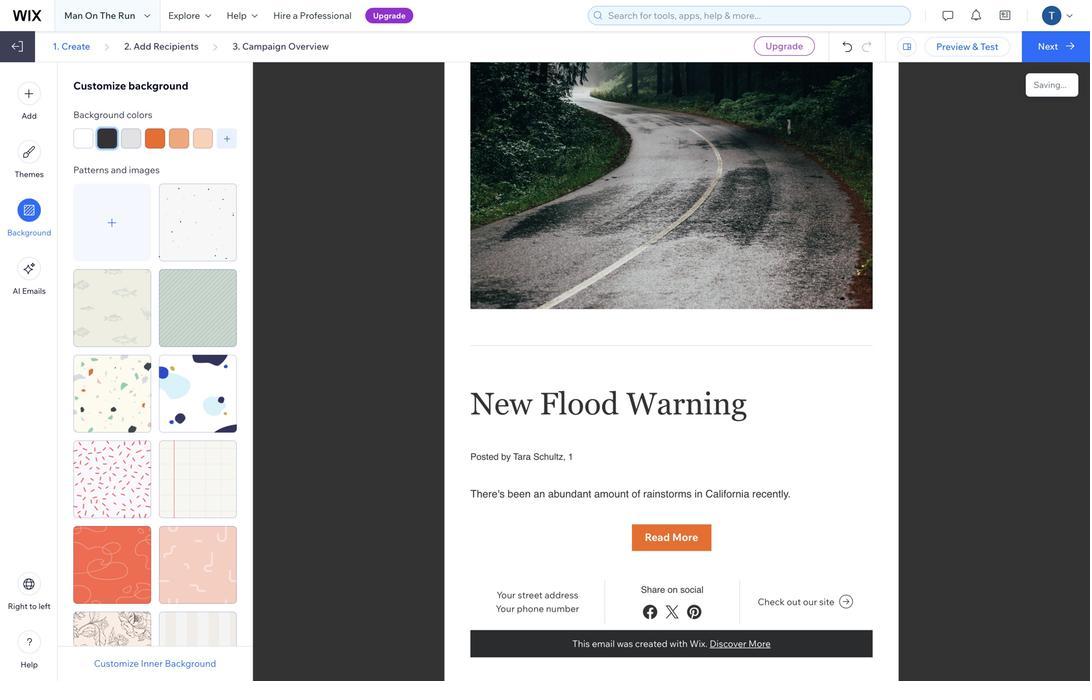 Task type: vqa. For each thing, say whether or not it's contained in the screenshot.
leftmost away
no



Task type: locate. For each thing, give the bounding box(es) containing it.
images
[[129, 164, 160, 175]]

share on social
[[641, 585, 704, 595]]

a
[[293, 10, 298, 21]]

themes
[[15, 169, 44, 179]]

schultz,
[[534, 452, 566, 462]]

background right inner
[[165, 658, 216, 669]]

preview & test
[[937, 41, 999, 52]]

background
[[73, 109, 125, 120], [7, 228, 51, 238], [165, 658, 216, 669]]

0 vertical spatial customize
[[73, 79, 126, 92]]

3. campaign overview link
[[233, 41, 329, 52]]

upgrade button right professional
[[365, 8, 414, 23]]

1 horizontal spatial upgrade
[[766, 40, 803, 52]]

overview
[[288, 41, 329, 52]]

add right 2.
[[134, 41, 151, 52]]

abundant
[[548, 488, 591, 500]]

0 horizontal spatial upgrade button
[[365, 8, 414, 23]]

1 vertical spatial help
[[21, 660, 38, 670]]

customize up background colors
[[73, 79, 126, 92]]

your left phone
[[496, 603, 515, 615]]

2 vertical spatial background
[[165, 658, 216, 669]]

2. add recipients
[[124, 41, 199, 52]]

0 horizontal spatial help button
[[18, 631, 41, 670]]

of
[[632, 488, 641, 500]]

1 vertical spatial help button
[[18, 631, 41, 670]]

0 horizontal spatial add
[[22, 111, 37, 121]]

0 vertical spatial upgrade button
[[365, 8, 414, 23]]

phone
[[517, 603, 544, 615]]

0 vertical spatial help button
[[219, 0, 266, 31]]

on
[[668, 585, 678, 595]]

0 vertical spatial help
[[227, 10, 247, 21]]

tara
[[513, 452, 531, 462]]

add
[[134, 41, 151, 52], [22, 111, 37, 121]]

upgrade right professional
[[373, 11, 406, 20]]

1 vertical spatial add
[[22, 111, 37, 121]]

your phone number link
[[496, 603, 579, 615]]

Search for tools, apps, help & more... field
[[604, 6, 907, 25]]

this email was created with wix. ‌ discover more
[[573, 638, 771, 650]]

more
[[672, 531, 699, 544]]

professional
[[300, 10, 352, 21]]

&
[[973, 41, 979, 52]]

california
[[706, 488, 750, 500]]

add up themes button
[[22, 111, 37, 121]]

1 vertical spatial your
[[496, 603, 515, 615]]

2.
[[124, 41, 131, 52]]

number
[[546, 603, 579, 615]]

1 horizontal spatial help button
[[219, 0, 266, 31]]

background up 'ai emails' button
[[7, 228, 51, 238]]

0 horizontal spatial background
[[7, 228, 51, 238]]

next
[[1038, 41, 1058, 52]]

your left street
[[497, 590, 516, 601]]

1 vertical spatial customize
[[94, 658, 139, 669]]

customize
[[73, 79, 126, 92], [94, 658, 139, 669]]

1 horizontal spatial help
[[227, 10, 247, 21]]

background left colors
[[73, 109, 125, 120]]

background for background colors
[[73, 109, 125, 120]]

0 horizontal spatial help
[[21, 660, 38, 670]]

themes button
[[15, 140, 44, 179]]

help button
[[219, 0, 266, 31], [18, 631, 41, 670]]

upgrade button
[[365, 8, 414, 23], [754, 36, 815, 56]]

customize inside button
[[94, 658, 139, 669]]

upgrade for the rightmost upgrade button
[[766, 40, 803, 52]]

inner
[[141, 658, 163, 669]]

background
[[128, 79, 188, 92]]

help down right to left
[[21, 660, 38, 670]]

0 vertical spatial background
[[73, 109, 125, 120]]

read more
[[645, 531, 699, 544]]

upgrade
[[373, 11, 406, 20], [766, 40, 803, 52]]

help button down right to left
[[18, 631, 41, 670]]

rainstorms
[[643, 488, 692, 500]]

1 vertical spatial background
[[7, 228, 51, 238]]

read
[[645, 531, 670, 544]]

background for background
[[7, 228, 51, 238]]

1 horizontal spatial background
[[73, 109, 125, 120]]

upgrade down search for tools, apps, help & more... field
[[766, 40, 803, 52]]

ai emails button
[[13, 257, 46, 296]]

0 vertical spatial add
[[134, 41, 151, 52]]

2 horizontal spatial background
[[165, 658, 216, 669]]

help
[[227, 10, 247, 21], [21, 660, 38, 670]]

new flood warning
[[471, 386, 747, 422]]

hire
[[273, 10, 291, 21]]

read more link
[[632, 525, 711, 551]]

3.
[[233, 41, 240, 52]]

on
[[85, 10, 98, 21]]

help up 3.
[[227, 10, 247, 21]]

create
[[61, 41, 90, 52]]

help button up 3.
[[219, 0, 266, 31]]

customize left inner
[[94, 658, 139, 669]]

0 vertical spatial upgrade
[[373, 11, 406, 20]]

colors
[[127, 109, 152, 120]]

add button
[[18, 82, 41, 121]]

new
[[471, 386, 532, 422]]

share on facebook image
[[641, 603, 659, 621]]

your street address your phone number
[[496, 590, 579, 615]]

your
[[497, 590, 516, 601], [496, 603, 515, 615]]

site
[[819, 596, 835, 608]]

patterns
[[73, 164, 109, 175]]

check
[[758, 596, 785, 608]]

emails
[[22, 286, 46, 296]]

1 vertical spatial upgrade button
[[754, 36, 815, 56]]

1 horizontal spatial add
[[134, 41, 151, 52]]

0 horizontal spatial upgrade
[[373, 11, 406, 20]]

man on the run
[[64, 10, 135, 21]]

upgrade button down search for tools, apps, help & more... field
[[754, 36, 815, 56]]

in
[[695, 488, 703, 500]]

1 vertical spatial upgrade
[[766, 40, 803, 52]]



Task type: describe. For each thing, give the bounding box(es) containing it.
background button
[[7, 199, 51, 238]]

man
[[64, 10, 83, 21]]

customize inner background button
[[94, 658, 216, 670]]

out
[[787, 596, 801, 608]]

1. create
[[53, 41, 90, 52]]

street
[[518, 590, 543, 601]]

been
[[508, 488, 531, 500]]

next button
[[1022, 31, 1090, 62]]

background inside button
[[165, 658, 216, 669]]

share
[[641, 585, 665, 595]]

posted
[[471, 452, 499, 462]]

1.
[[53, 41, 59, 52]]

amount
[[594, 488, 629, 500]]

discover more
[[710, 638, 771, 650]]

ai
[[13, 286, 20, 296]]

1. create link
[[53, 41, 90, 52]]

customize inner background
[[94, 658, 216, 669]]

the
[[100, 10, 116, 21]]

ai emails
[[13, 286, 46, 296]]

campaign
[[242, 41, 286, 52]]

discover more link
[[710, 638, 771, 650]]

recipients
[[153, 41, 199, 52]]

an
[[534, 488, 545, 500]]

patterns and images
[[73, 164, 160, 175]]

customize background
[[73, 79, 188, 92]]

hire a professional
[[273, 10, 352, 21]]

left
[[39, 602, 51, 611]]

explore
[[168, 10, 200, 21]]

saving...
[[1034, 80, 1067, 90]]

this email was created with wix.
[[573, 638, 708, 650]]

right to left
[[8, 602, 51, 611]]

run
[[118, 10, 135, 21]]

3. campaign overview
[[233, 41, 329, 52]]

1 horizontal spatial upgrade button
[[754, 36, 815, 56]]

social
[[680, 585, 704, 595]]

flood
[[540, 386, 619, 422]]

add inside button
[[22, 111, 37, 121]]

hire a professional link
[[266, 0, 360, 31]]

background colors
[[73, 109, 152, 120]]

preview
[[937, 41, 971, 52]]

there's
[[471, 488, 505, 500]]

preview & test button
[[925, 37, 1010, 56]]

customize for customize background
[[73, 79, 126, 92]]

check out our site link
[[758, 594, 854, 610]]

to
[[29, 602, 37, 611]]

‌
[[708, 638, 708, 650]]

right
[[8, 602, 28, 611]]

your street address link
[[497, 590, 579, 601]]

warning
[[627, 386, 747, 422]]

check out our site
[[758, 596, 835, 608]]

upgrade for top upgrade button
[[373, 11, 406, 20]]

1
[[568, 452, 573, 462]]

customize for customize inner background
[[94, 658, 139, 669]]

0 vertical spatial your
[[497, 590, 516, 601]]

share on x (twitter) image
[[663, 603, 681, 621]]

test
[[981, 41, 999, 52]]

share on pinterest image
[[685, 603, 704, 621]]

2. add recipients link
[[124, 41, 199, 52]]

by
[[501, 452, 511, 462]]

right to left button
[[8, 572, 51, 611]]

there's been an abundant amount of rainstorms in california recently.
[[471, 488, 791, 500]]

recently.
[[752, 488, 791, 500]]

our
[[803, 596, 817, 608]]

address
[[545, 590, 579, 601]]

and
[[111, 164, 127, 175]]

posted by tara schultz, 1
[[471, 452, 573, 462]]



